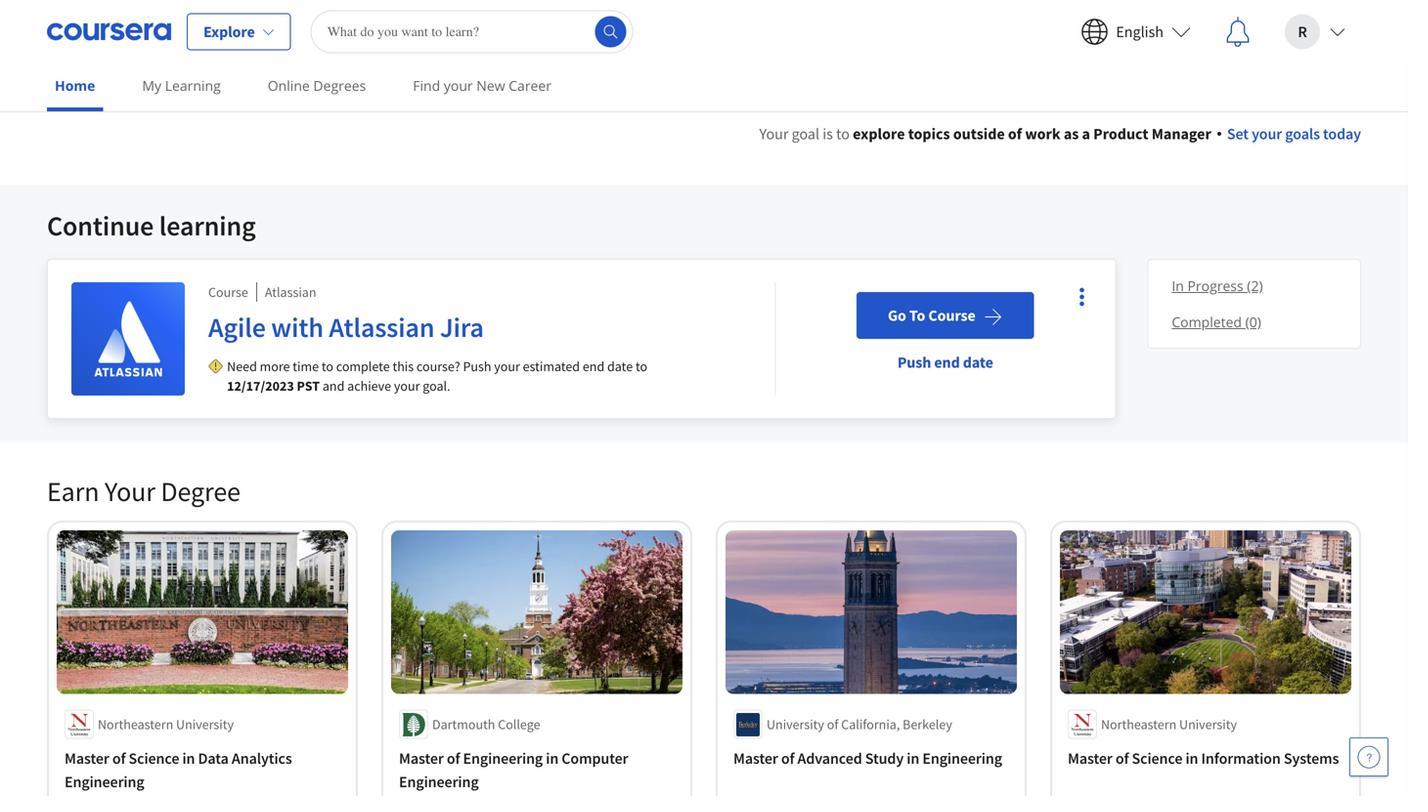 Task type: describe. For each thing, give the bounding box(es) containing it.
jira
[[440, 310, 484, 345]]

master of engineering in computer engineering
[[399, 750, 628, 793]]

master of science in data analytics engineering
[[65, 750, 292, 793]]

push end date
[[898, 353, 993, 373]]

my learning
[[142, 76, 221, 95]]

explore
[[203, 22, 255, 42]]

1 vertical spatial atlassian
[[329, 310, 435, 345]]

computer
[[562, 750, 628, 769]]

r
[[1298, 22, 1307, 42]]

your left 'estimated'
[[494, 358, 520, 376]]

date inside the need more time to complete this course? push your estimated end date to 12/17/2023 pst and achieve your goal.
[[607, 358, 633, 376]]

northeastern for information
[[1101, 716, 1177, 734]]

data
[[198, 750, 229, 769]]

agile
[[208, 310, 266, 345]]

english button
[[1065, 0, 1207, 63]]

completed (0) link
[[1164, 304, 1345, 340]]

my
[[142, 76, 161, 95]]

set
[[1227, 124, 1249, 144]]

goal
[[792, 124, 820, 144]]

outside
[[953, 124, 1005, 144]]

your inside "element"
[[105, 475, 155, 509]]

learning
[[165, 76, 221, 95]]

in progress (2) link
[[1164, 268, 1345, 304]]

science for information
[[1132, 750, 1183, 769]]

your inside dropdown button
[[1252, 124, 1282, 144]]

0 horizontal spatial atlassian
[[265, 284, 316, 301]]

earn
[[47, 475, 99, 509]]

master of advanced study in engineering
[[733, 750, 1002, 769]]

of for master of engineering in computer engineering
[[447, 750, 460, 769]]

study
[[865, 750, 904, 769]]

progress
[[1188, 277, 1244, 295]]

northeastern for data
[[98, 716, 173, 734]]

berkeley
[[903, 716, 952, 734]]

university for master of science in information systems
[[1179, 716, 1237, 734]]

set your goals today button
[[1217, 122, 1361, 146]]

course?
[[417, 358, 460, 376]]

1 horizontal spatial your
[[759, 124, 789, 144]]

in
[[1172, 277, 1184, 295]]

with
[[271, 310, 324, 345]]

push inside the need more time to complete this course? push your estimated end date to 12/17/2023 pst and achieve your goal.
[[463, 358, 491, 376]]

master of science in information systems
[[1068, 750, 1339, 769]]

your down "this"
[[394, 377, 420, 395]]

in for master of science in data analytics engineering
[[182, 750, 195, 769]]

engineering inside "master of advanced study in engineering" link
[[922, 750, 1002, 769]]

master for master of engineering in computer engineering
[[399, 750, 444, 769]]

end inside button
[[934, 353, 960, 373]]

help center image
[[1357, 746, 1381, 770]]

find your new career
[[413, 76, 552, 95]]

this
[[393, 358, 414, 376]]

in for master of engineering in computer engineering
[[546, 750, 559, 769]]

my learning link
[[134, 64, 229, 108]]

goal.
[[423, 377, 450, 395]]

topics
[[908, 124, 950, 144]]

complete
[[336, 358, 390, 376]]

12/17/2023
[[227, 377, 294, 395]]

master of science in data analytics engineering link
[[65, 748, 340, 795]]

explore button
[[187, 13, 291, 50]]

master for master of science in information systems
[[1068, 750, 1113, 769]]

of for master of advanced study in engineering
[[781, 750, 795, 769]]

push end date button
[[882, 339, 1009, 386]]

completed
[[1172, 313, 1242, 332]]

and
[[323, 377, 345, 395]]

english
[[1116, 22, 1164, 42]]

career
[[509, 76, 552, 95]]

university of california, berkeley
[[767, 716, 952, 734]]

as
[[1064, 124, 1079, 144]]

in progress (2)
[[1172, 277, 1263, 295]]

continue
[[47, 209, 154, 243]]

(0)
[[1246, 313, 1261, 332]]

today
[[1323, 124, 1361, 144]]

master for master of advanced study in engineering
[[733, 750, 778, 769]]

estimated
[[523, 358, 580, 376]]

master of science in information systems link
[[1068, 748, 1344, 771]]

push inside button
[[898, 353, 931, 373]]

northeastern university for information
[[1101, 716, 1237, 734]]

need
[[227, 358, 257, 376]]

find your new career link
[[405, 64, 559, 108]]

advanced
[[798, 750, 862, 769]]

of for master of science in information systems
[[1116, 750, 1129, 769]]

(2)
[[1247, 277, 1263, 295]]

set your goals today
[[1227, 124, 1361, 144]]

in for master of science in information systems
[[1186, 750, 1198, 769]]

What do you want to learn? text field
[[311, 10, 633, 53]]

work
[[1025, 124, 1061, 144]]



Task type: locate. For each thing, give the bounding box(es) containing it.
atlassian up complete
[[329, 310, 435, 345]]

1 horizontal spatial university
[[767, 716, 824, 734]]

in inside master of engineering in computer engineering
[[546, 750, 559, 769]]

in left information
[[1186, 750, 1198, 769]]

1 horizontal spatial atlassian
[[329, 310, 435, 345]]

science left information
[[1132, 750, 1183, 769]]

master inside master of science in data analytics engineering
[[65, 750, 109, 769]]

1 master from the left
[[65, 750, 109, 769]]

to
[[836, 124, 850, 144], [322, 358, 333, 376], [636, 358, 647, 376]]

push down to
[[898, 353, 931, 373]]

2 science from the left
[[1132, 750, 1183, 769]]

to
[[909, 306, 925, 326]]

coursera image
[[47, 16, 171, 47]]

master of advanced study in engineering link
[[733, 748, 1009, 771]]

end down go to course button
[[934, 353, 960, 373]]

is
[[823, 124, 833, 144]]

science for data
[[129, 750, 179, 769]]

degrees
[[313, 76, 366, 95]]

go
[[888, 306, 906, 326]]

your right find
[[444, 76, 473, 95]]

your
[[444, 76, 473, 95], [1252, 124, 1282, 144], [494, 358, 520, 376], [394, 377, 420, 395]]

university up master of science in information systems "link"
[[1179, 716, 1237, 734]]

explore
[[853, 124, 905, 144]]

3 university from the left
[[1179, 716, 1237, 734]]

main content
[[0, 99, 1408, 797]]

to for time
[[322, 358, 333, 376]]

agile with atlassian jira link
[[208, 310, 720, 353]]

dartmouth
[[432, 716, 495, 734]]

2 in from the left
[[546, 750, 559, 769]]

northeastern university for data
[[98, 716, 234, 734]]

master inside "link"
[[1068, 750, 1113, 769]]

agile with atlassian jira
[[208, 310, 484, 345]]

master inside master of engineering in computer engineering
[[399, 750, 444, 769]]

go to course
[[888, 306, 976, 326]]

of for master of science in data analytics engineering
[[112, 750, 126, 769]]

earn your degree collection element
[[35, 443, 1373, 797]]

0 horizontal spatial to
[[322, 358, 333, 376]]

college
[[498, 716, 540, 734]]

science left the data on the left bottom of the page
[[129, 750, 179, 769]]

1 vertical spatial your
[[105, 475, 155, 509]]

4 in from the left
[[1186, 750, 1198, 769]]

1 northeastern university from the left
[[98, 716, 234, 734]]

date
[[963, 353, 993, 373], [607, 358, 633, 376]]

product
[[1093, 124, 1149, 144]]

1 horizontal spatial push
[[898, 353, 931, 373]]

in left the data on the left bottom of the page
[[182, 750, 195, 769]]

to for is
[[836, 124, 850, 144]]

2 northeastern from the left
[[1101, 716, 1177, 734]]

1 horizontal spatial course
[[928, 306, 976, 326]]

atlassian
[[265, 284, 316, 301], [329, 310, 435, 345]]

date inside button
[[963, 353, 993, 373]]

to up and
[[322, 358, 333, 376]]

in left computer
[[546, 750, 559, 769]]

your right "set"
[[1252, 124, 1282, 144]]

2 master from the left
[[399, 750, 444, 769]]

0 horizontal spatial your
[[105, 475, 155, 509]]

in right study
[[907, 750, 919, 769]]

your right earn
[[105, 475, 155, 509]]

r button
[[1269, 0, 1361, 63]]

0 horizontal spatial date
[[607, 358, 633, 376]]

0 vertical spatial atlassian
[[265, 284, 316, 301]]

1 horizontal spatial northeastern
[[1101, 716, 1177, 734]]

more
[[260, 358, 290, 376]]

achieve
[[347, 377, 391, 395]]

university
[[176, 716, 234, 734], [767, 716, 824, 734], [1179, 716, 1237, 734]]

master of engineering in computer engineering link
[[399, 748, 675, 795]]

analytics
[[232, 750, 292, 769]]

0 horizontal spatial university
[[176, 716, 234, 734]]

course inside go to course button
[[928, 306, 976, 326]]

0 vertical spatial course
[[208, 284, 248, 301]]

northeastern up master of science in information systems
[[1101, 716, 1177, 734]]

repeat image
[[1074, 269, 1097, 292]]

0 horizontal spatial science
[[129, 750, 179, 769]]

main content containing continue learning
[[0, 99, 1408, 797]]

degree
[[161, 475, 241, 509]]

engineering inside master of science in data analytics engineering
[[65, 773, 144, 793]]

4 master from the left
[[1068, 750, 1113, 769]]

2 horizontal spatial to
[[836, 124, 850, 144]]

home link
[[47, 64, 103, 111]]

of inside master of engineering in computer engineering
[[447, 750, 460, 769]]

of inside master of science in data analytics engineering
[[112, 750, 126, 769]]

in inside "link"
[[1186, 750, 1198, 769]]

master
[[65, 750, 109, 769], [399, 750, 444, 769], [733, 750, 778, 769], [1068, 750, 1113, 769]]

science inside "link"
[[1132, 750, 1183, 769]]

online
[[268, 76, 310, 95]]

more option for agile with atlassian jira image
[[1068, 284, 1096, 311]]

0 horizontal spatial northeastern
[[98, 716, 173, 734]]

information
[[1201, 750, 1281, 769]]

1 university from the left
[[176, 716, 234, 734]]

push down agile with atlassian jira link at the top
[[463, 358, 491, 376]]

None search field
[[311, 10, 633, 53]]

atlassian up with
[[265, 284, 316, 301]]

go to course button
[[857, 292, 1034, 339]]

need more time to complete this course? push your estimated end date to 12/17/2023 pst and achieve your goal.
[[227, 358, 647, 395]]

university up advanced
[[767, 716, 824, 734]]

pst
[[297, 377, 320, 395]]

in inside master of science in data analytics engineering
[[182, 750, 195, 769]]

in
[[182, 750, 195, 769], [546, 750, 559, 769], [907, 750, 919, 769], [1186, 750, 1198, 769]]

learning
[[159, 209, 256, 243]]

of inside "link"
[[1116, 750, 1129, 769]]

2 horizontal spatial university
[[1179, 716, 1237, 734]]

line chart image
[[1074, 234, 1097, 257]]

your goal is to explore topics outside of work as a product manager
[[759, 124, 1211, 144]]

0 horizontal spatial push
[[463, 358, 491, 376]]

1 northeastern from the left
[[98, 716, 173, 734]]

online degrees link
[[260, 64, 374, 108]]

a
[[1082, 124, 1090, 144]]

continue learning
[[47, 209, 256, 243]]

science
[[129, 750, 179, 769], [1132, 750, 1183, 769]]

northeastern university
[[98, 716, 234, 734], [1101, 716, 1237, 734]]

home
[[55, 76, 95, 95]]

1 horizontal spatial northeastern university
[[1101, 716, 1237, 734]]

university for master of science in data analytics engineering
[[176, 716, 234, 734]]

of for university of california, berkeley
[[827, 716, 838, 734]]

find
[[413, 76, 440, 95]]

science inside master of science in data analytics engineering
[[129, 750, 179, 769]]

3 in from the left
[[907, 750, 919, 769]]

1 horizontal spatial end
[[934, 353, 960, 373]]

earn your degree
[[47, 475, 241, 509]]

1 horizontal spatial to
[[636, 358, 647, 376]]

manager
[[1152, 124, 1211, 144]]

end right 'estimated'
[[583, 358, 605, 376]]

3 master from the left
[[733, 750, 778, 769]]

time
[[293, 358, 319, 376]]

engineering
[[463, 750, 543, 769], [922, 750, 1002, 769], [65, 773, 144, 793], [399, 773, 479, 793]]

2 northeastern university from the left
[[1101, 716, 1237, 734]]

2 university from the left
[[767, 716, 824, 734]]

smile image
[[1074, 304, 1097, 328]]

california,
[[841, 716, 900, 734]]

goals
[[1285, 124, 1320, 144]]

northeastern university up master of science in data analytics engineering
[[98, 716, 234, 734]]

agile with atlassian jira image
[[71, 283, 185, 396]]

university up the data on the left bottom of the page
[[176, 716, 234, 734]]

1 in from the left
[[182, 750, 195, 769]]

0 vertical spatial your
[[759, 124, 789, 144]]

0 horizontal spatial northeastern university
[[98, 716, 234, 734]]

0 horizontal spatial course
[[208, 284, 248, 301]]

new
[[477, 76, 505, 95]]

1 science from the left
[[129, 750, 179, 769]]

0 horizontal spatial end
[[583, 358, 605, 376]]

to right is
[[836, 124, 850, 144]]

your left goal
[[759, 124, 789, 144]]

end inside the need more time to complete this course? push your estimated end date to 12/17/2023 pst and achieve your goal.
[[583, 358, 605, 376]]

online degrees
[[268, 76, 366, 95]]

dartmouth college
[[432, 716, 540, 734]]

end
[[934, 353, 960, 373], [583, 358, 605, 376]]

your
[[759, 124, 789, 144], [105, 475, 155, 509]]

1 horizontal spatial science
[[1132, 750, 1183, 769]]

course right to
[[928, 306, 976, 326]]

date right 'estimated'
[[607, 358, 633, 376]]

to right 'estimated'
[[636, 358, 647, 376]]

course up 'agile'
[[208, 284, 248, 301]]

northeastern up master of science in data analytics engineering
[[98, 716, 173, 734]]

1 horizontal spatial date
[[963, 353, 993, 373]]

completed (0)
[[1172, 313, 1261, 332]]

systems
[[1284, 750, 1339, 769]]

northeastern university up master of science in information systems
[[1101, 716, 1237, 734]]

course
[[208, 284, 248, 301], [928, 306, 976, 326]]

master for master of science in data analytics engineering
[[65, 750, 109, 769]]

1 vertical spatial course
[[928, 306, 976, 326]]

date down go to course button
[[963, 353, 993, 373]]



Task type: vqa. For each thing, say whether or not it's contained in the screenshot.
third · from right
no



